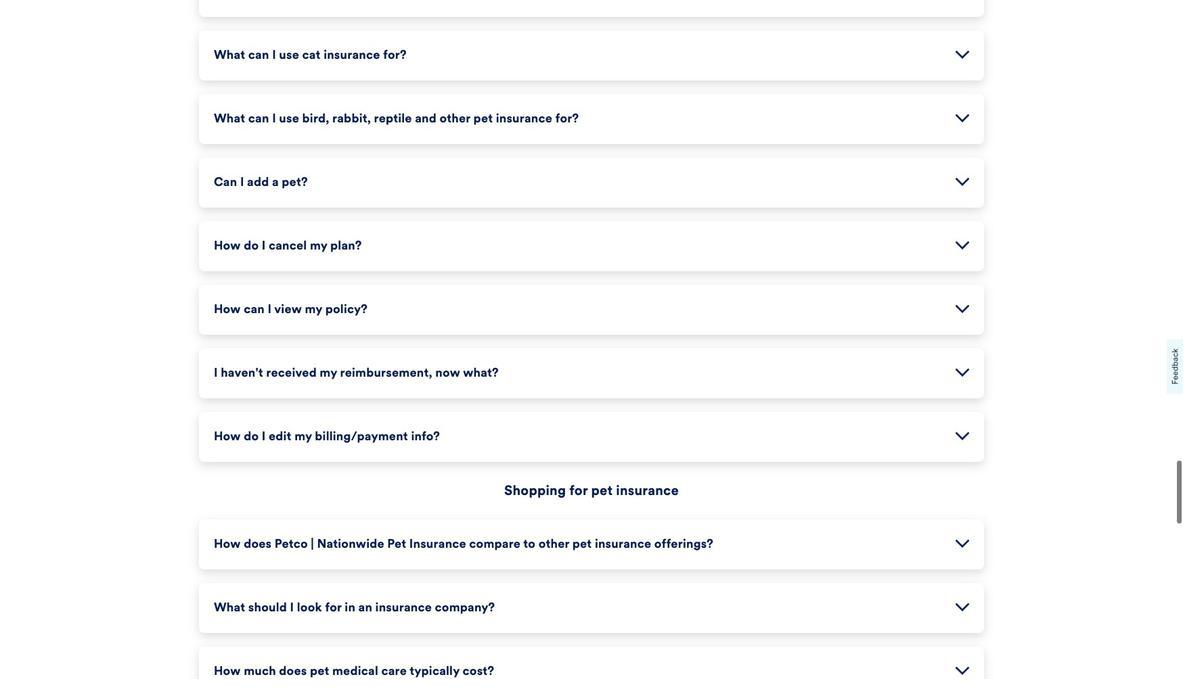 Task type: locate. For each thing, give the bounding box(es) containing it.
heading
[[200, 0, 983, 15]]

shopping for pet insurance
[[505, 483, 679, 500]]

pet
[[592, 483, 613, 500]]

insurance
[[617, 483, 679, 500]]



Task type: vqa. For each thing, say whether or not it's contained in the screenshot.
pet
yes



Task type: describe. For each thing, give the bounding box(es) containing it.
shopping
[[505, 483, 566, 500]]

for
[[570, 483, 588, 500]]



